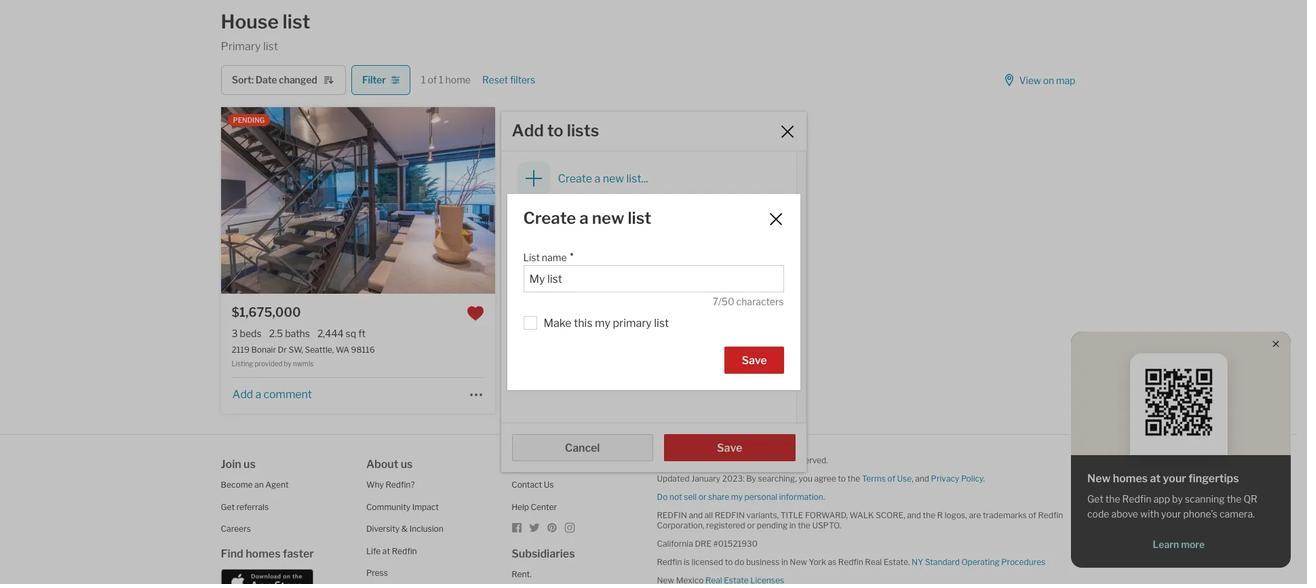 Task type: describe. For each thing, give the bounding box(es) containing it.
baths
[[285, 328, 310, 339]]

0 horizontal spatial house
[[221, 10, 279, 33]]

create a new list
[[524, 209, 652, 228]]

#01521930
[[714, 539, 758, 549]]

by inside 2119 bonair dr sw, seattle, wa 98116 listing provided by nwmls
[[284, 360, 292, 368]]

add a comment button
[[232, 388, 313, 401]]

rent.
[[512, 569, 532, 579]]

find homes faster
[[221, 547, 314, 560]]

list name. required field. element
[[524, 245, 777, 266]]

0 horizontal spatial new
[[790, 557, 808, 567]]

above
[[1112, 508, 1139, 520]]

a for list
[[580, 209, 589, 228]]

logos,
[[945, 510, 968, 521]]

york
[[809, 557, 826, 567]]

filter
[[362, 74, 386, 86]]

homes inside "checkbox"
[[609, 259, 644, 272]]

1 vertical spatial at
[[383, 546, 390, 556]]

reset filters
[[482, 74, 535, 86]]

center
[[531, 502, 557, 512]]

create for create a new list
[[524, 209, 576, 228]]

view on map button
[[1003, 65, 1077, 97]]

redfin is licensed to do business in new york as redfin real estate. ny standard operating procedures
[[657, 557, 1046, 567]]

1 1 from the left
[[421, 74, 426, 86]]

dre
[[695, 539, 712, 549]]

redfin inside redfin and all redfin variants, title forward, walk score, and the r logos, are trademarks of redfin corporation, registered or pending in the uspto.
[[1039, 510, 1064, 521]]

of inside redfin and all redfin variants, title forward, walk score, and the r logos, are trademarks of redfin corporation, registered or pending in the uspto.
[[1029, 510, 1037, 521]]

help
[[512, 502, 529, 512]]

or inside redfin and all redfin variants, title forward, walk score, and the r logos, are trademarks of redfin corporation, registered or pending in the uspto.
[[747, 521, 755, 531]]

standard
[[926, 557, 960, 567]]

provided
[[255, 360, 283, 368]]

create a new list... button
[[517, 162, 780, 195]]

redfin?
[[386, 480, 415, 490]]

0 vertical spatial primary
[[221, 40, 261, 53]]

forward,
[[805, 510, 848, 521]]

saved
[[577, 259, 607, 272]]

sort : date changed
[[232, 74, 317, 86]]

estate.
[[884, 557, 910, 567]]

pending
[[757, 521, 788, 531]]

homes for new homes at your fingertips
[[1113, 472, 1148, 485]]

find us
[[512, 458, 549, 471]]

cancel
[[565, 442, 600, 455]]

redfin right as
[[839, 557, 864, 567]]

sort
[[232, 74, 252, 86]]

redfin and all redfin variants, title forward, walk score, and the r logos, are trademarks of redfin corporation, registered or pending in the uspto.
[[657, 510, 1064, 531]]

agent
[[265, 480, 289, 490]]

your inside 'get the redfin app by scanning the qr code above with your phone's camera.'
[[1162, 508, 1182, 520]]

0 horizontal spatial in
[[782, 557, 788, 567]]

add a comment
[[232, 388, 312, 401]]

create for create a new list...
[[558, 172, 592, 185]]

list...
[[627, 172, 648, 185]]

terms
[[862, 474, 886, 484]]

become an agent
[[221, 480, 289, 490]]

rent. button
[[512, 569, 532, 579]]

filters
[[510, 74, 535, 86]]

help center button
[[512, 502, 557, 512]]

updated
[[657, 474, 690, 484]]

list up 'changed'
[[283, 10, 310, 33]]

redfin twitter image
[[529, 523, 540, 534]]

pending
[[233, 116, 265, 124]]

download the redfin app on the apple app store image
[[221, 569, 313, 584]]

and left 'all'
[[689, 510, 703, 521]]

find for find homes faster
[[221, 547, 243, 560]]

with
[[1141, 508, 1160, 520]]

rights
[[769, 455, 791, 466]]

redfin down &
[[392, 546, 417, 556]]

2,444
[[318, 328, 344, 339]]

reset
[[482, 74, 508, 86]]

option group inside the "add to lists" dialog
[[501, 206, 796, 282]]

this
[[574, 317, 593, 330]]

bonair
[[251, 345, 276, 355]]

primary
[[613, 317, 652, 330]]

98116
[[351, 345, 375, 355]]

new for list...
[[603, 172, 624, 185]]

searching,
[[758, 474, 797, 484]]

learn
[[1153, 539, 1180, 550]]

join
[[221, 458, 241, 471]]

get for get referrals
[[221, 502, 235, 512]]

you
[[799, 474, 813, 484]]

house inside option
[[558, 207, 591, 220]]

nwmls
[[293, 360, 314, 368]]

on
[[1043, 75, 1055, 86]]

information
[[779, 492, 824, 502]]

subsidiaries
[[512, 547, 575, 560]]

phone's
[[1184, 508, 1218, 520]]

copyright: © 2023 redfin. all rights reserved.
[[657, 455, 828, 466]]

7
[[713, 296, 719, 308]]

why redfin?
[[366, 480, 415, 490]]

primary inside the house list option
[[558, 225, 593, 237]]

faster
[[283, 547, 314, 560]]

add for add to lists
[[512, 121, 544, 140]]

the up the camera.
[[1227, 493, 1242, 505]]

community impact
[[366, 502, 439, 512]]

do not sell or share my personal information link
[[657, 492, 824, 502]]

:
[[252, 74, 254, 86]]

do
[[735, 557, 745, 567]]

2 1 from the left
[[439, 74, 444, 86]]

ft
[[358, 328, 366, 339]]

are
[[969, 510, 982, 521]]

filter button
[[351, 65, 411, 95]]

1 redfin from the left
[[657, 510, 687, 521]]

0 horizontal spatial house list primary list
[[221, 10, 310, 53]]

list down create a new list...
[[593, 207, 609, 220]]

create a new list...
[[558, 172, 648, 185]]

cancel button
[[512, 434, 653, 461]]

is
[[684, 557, 690, 567]]

fingertips
[[1189, 472, 1240, 485]]

find for find us
[[512, 458, 534, 471]]

us for about us
[[401, 458, 413, 471]]

listing
[[232, 360, 253, 368]]

1 vertical spatial .
[[824, 492, 825, 502]]

2.5 baths
[[269, 328, 310, 339]]

1 horizontal spatial at
[[1151, 472, 1161, 485]]

as
[[828, 557, 837, 567]]

california
[[657, 539, 693, 549]]

get the redfin app by scanning the qr code above with your phone's camera.
[[1088, 493, 1258, 520]]

diversity & inclusion button
[[366, 524, 444, 534]]

7 / 50 characters
[[713, 296, 784, 308]]

characters
[[737, 296, 784, 308]]

the left the r at the right bottom
[[923, 510, 936, 521]]

ny
[[912, 557, 924, 567]]

help center
[[512, 502, 557, 512]]

business
[[746, 557, 780, 567]]

us for find us
[[537, 458, 549, 471]]



Task type: locate. For each thing, give the bounding box(es) containing it.
list right primary
[[654, 317, 669, 330]]

photo of 2119 bonair dr sw, seattle, wa 98116 image
[[0, 107, 221, 294], [221, 107, 495, 294], [495, 107, 769, 294], [517, 206, 550, 238], [517, 249, 550, 282]]

option group
[[501, 206, 796, 282]]

add down listing
[[232, 388, 253, 401]]

House list checkbox
[[501, 206, 796, 238]]

0 vertical spatial of
[[428, 74, 437, 86]]

0 vertical spatial or
[[699, 492, 707, 502]]

us right "join"
[[244, 458, 256, 471]]

1 vertical spatial save
[[717, 442, 742, 455]]

option group containing house list
[[501, 206, 796, 282]]

new down create a new list...
[[592, 209, 625, 228]]

by
[[284, 360, 292, 368], [1173, 493, 1183, 505]]

0 horizontal spatial add
[[232, 388, 253, 401]]

my saved homes
[[558, 259, 644, 272]]

0 vertical spatial house
[[221, 10, 279, 33]]

app install qr code image
[[1141, 364, 1217, 440]]

save button down characters in the bottom right of the page
[[725, 347, 784, 374]]

all
[[758, 455, 768, 466]]

comment
[[264, 388, 312, 401]]

0 horizontal spatial .
[[824, 492, 825, 502]]

redfin right 'all'
[[715, 510, 745, 521]]

redfin instagram image
[[565, 523, 576, 534]]

house list primary list up saved
[[558, 207, 609, 237]]

to
[[547, 121, 564, 140], [838, 474, 846, 484], [725, 557, 733, 567]]

2 vertical spatial a
[[255, 388, 261, 401]]

1 horizontal spatial or
[[747, 521, 755, 531]]

save button inside create a new list dialog
[[725, 347, 784, 374]]

the up above
[[1106, 493, 1121, 505]]

become an agent button
[[221, 480, 289, 490]]

and right score,
[[907, 510, 922, 521]]

0 vertical spatial save
[[742, 354, 767, 367]]

house up ":"
[[221, 10, 279, 33]]

learn more link
[[1088, 538, 1271, 551]]

0 vertical spatial create
[[558, 172, 592, 185]]

the left terms
[[848, 474, 861, 484]]

1 horizontal spatial 1
[[439, 74, 444, 86]]

0 vertical spatial add
[[512, 121, 544, 140]]

in right pending
[[790, 521, 796, 531]]

homes up download the redfin app on the apple app store image
[[246, 547, 281, 560]]

List name text field
[[530, 273, 778, 286]]

in inside redfin and all redfin variants, title forward, walk score, and the r logos, are trademarks of redfin corporation, registered or pending in the uspto.
[[790, 521, 796, 531]]

0 horizontal spatial at
[[383, 546, 390, 556]]

3 beds
[[232, 328, 262, 339]]

1 vertical spatial homes
[[1113, 472, 1148, 485]]

at up app
[[1151, 472, 1161, 485]]

qr
[[1244, 493, 1258, 505]]

new left york
[[790, 557, 808, 567]]

/
[[719, 296, 722, 308]]

redfin down not
[[657, 510, 687, 521]]

0 vertical spatial .
[[984, 474, 985, 484]]

new up code
[[1088, 472, 1111, 485]]

0 horizontal spatial us
[[244, 458, 256, 471]]

favorite button checkbox
[[467, 305, 484, 322]]

create inside dialog
[[524, 209, 576, 228]]

0 horizontal spatial get
[[221, 502, 235, 512]]

0 vertical spatial at
[[1151, 472, 1161, 485]]

. down 'agree'
[[824, 492, 825, 502]]

1 horizontal spatial primary
[[558, 225, 593, 237]]

1 of 1 home
[[421, 74, 471, 86]]

and right , at bottom
[[916, 474, 930, 484]]

add to lists element
[[512, 121, 762, 140]]

1 vertical spatial by
[[1173, 493, 1183, 505]]

list
[[283, 10, 310, 33], [263, 40, 278, 53], [593, 207, 609, 220], [628, 209, 652, 228], [595, 225, 608, 237], [654, 317, 669, 330]]

real
[[865, 557, 882, 567]]

2119
[[232, 345, 250, 355]]

1 vertical spatial house list primary list
[[558, 207, 609, 237]]

redfin inside 'get the redfin app by scanning the qr code above with your phone's camera.'
[[1123, 493, 1152, 505]]

get up code
[[1088, 493, 1104, 505]]

by down dr
[[284, 360, 292, 368]]

1 horizontal spatial us
[[401, 458, 413, 471]]

0 horizontal spatial 1
[[421, 74, 426, 86]]

homes up list name 'text field'
[[609, 259, 644, 272]]

0 horizontal spatial find
[[221, 547, 243, 560]]

get up 'careers'
[[221, 502, 235, 512]]

house down create a new list...
[[558, 207, 591, 220]]

1 vertical spatial my
[[731, 492, 743, 502]]

your up app
[[1163, 472, 1187, 485]]

1 vertical spatial your
[[1162, 508, 1182, 520]]

learn more
[[1153, 539, 1205, 550]]

1 horizontal spatial by
[[1173, 493, 1183, 505]]

reset filters button
[[482, 65, 536, 97]]

0 vertical spatial homes
[[609, 259, 644, 272]]

list up "sort : date changed"
[[263, 40, 278, 53]]

create up name
[[524, 209, 576, 228]]

a left list...
[[595, 172, 601, 185]]

redfin left is
[[657, 557, 682, 567]]

or left pending
[[747, 521, 755, 531]]

to left lists
[[547, 121, 564, 140]]

2 vertical spatial homes
[[246, 547, 281, 560]]

2 horizontal spatial homes
[[1113, 472, 1148, 485]]

get referrals button
[[221, 502, 269, 512]]

0 vertical spatial by
[[284, 360, 292, 368]]

code
[[1088, 508, 1110, 520]]

1 horizontal spatial a
[[580, 209, 589, 228]]

us up redfin?
[[401, 458, 413, 471]]

january
[[692, 474, 721, 484]]

of left home
[[428, 74, 437, 86]]

list up my saved homes
[[595, 225, 608, 237]]

0 vertical spatial a
[[595, 172, 601, 185]]

1 horizontal spatial new
[[1088, 472, 1111, 485]]

save for save button inside create a new list dialog
[[742, 354, 767, 367]]

2 redfin from the left
[[715, 510, 745, 521]]

a left the comment
[[255, 388, 261, 401]]

0 vertical spatial new
[[603, 172, 624, 185]]

name
[[542, 252, 567, 264]]

at
[[1151, 472, 1161, 485], [383, 546, 390, 556]]

new left list...
[[603, 172, 624, 185]]

create up create a new list
[[558, 172, 592, 185]]

0 vertical spatial new
[[1088, 472, 1111, 485]]

homes up above
[[1113, 472, 1148, 485]]

1 vertical spatial of
[[888, 474, 896, 484]]

press
[[366, 568, 388, 578]]

1 vertical spatial to
[[838, 474, 846, 484]]

registered
[[706, 521, 746, 531]]

add to lists
[[512, 121, 599, 140]]

2 vertical spatial of
[[1029, 510, 1037, 521]]

50
[[722, 296, 735, 308]]

0 vertical spatial save button
[[725, 347, 784, 374]]

dr
[[278, 345, 287, 355]]

get inside 'get the redfin app by scanning the qr code above with your phone's camera.'
[[1088, 493, 1104, 505]]

1 vertical spatial in
[[782, 557, 788, 567]]

3 us from the left
[[537, 458, 549, 471]]

trademarks
[[983, 510, 1027, 521]]

save inside create a new list dialog
[[742, 354, 767, 367]]

1 horizontal spatial house list primary list
[[558, 207, 609, 237]]

1
[[421, 74, 426, 86], [439, 74, 444, 86]]

0 vertical spatial house list primary list
[[221, 10, 310, 53]]

My saved homes checkbox
[[501, 249, 796, 282]]

press button
[[366, 568, 388, 578]]

1 vertical spatial a
[[580, 209, 589, 228]]

do not sell or share my personal information .
[[657, 492, 825, 502]]

all
[[705, 510, 713, 521]]

save
[[742, 354, 767, 367], [717, 442, 742, 455]]

make
[[544, 317, 572, 330]]

new for list
[[592, 209, 625, 228]]

0 horizontal spatial a
[[255, 388, 261, 401]]

1 horizontal spatial .
[[984, 474, 985, 484]]

a for list...
[[595, 172, 601, 185]]

0 vertical spatial in
[[790, 521, 796, 531]]

us
[[244, 458, 256, 471], [401, 458, 413, 471], [537, 458, 549, 471]]

get for get the redfin app by scanning the qr code above with your phone's camera.
[[1088, 493, 1104, 505]]

and
[[916, 474, 930, 484], [689, 510, 703, 521], [907, 510, 922, 521]]

new inside create a new list dialog
[[592, 209, 625, 228]]

by
[[747, 474, 757, 484]]

1 vertical spatial find
[[221, 547, 243, 560]]

us for join us
[[244, 458, 256, 471]]

1 vertical spatial house
[[558, 207, 591, 220]]

house
[[221, 10, 279, 33], [558, 207, 591, 220]]

add for add a comment
[[232, 388, 253, 401]]

add to lists dialog
[[501, 112, 807, 472]]

diversity
[[366, 524, 400, 534]]

primary up name
[[558, 225, 593, 237]]

create a new list element
[[524, 209, 751, 228]]

add inside dialog
[[512, 121, 544, 140]]

1 us from the left
[[244, 458, 256, 471]]

contact us
[[512, 480, 554, 490]]

2 us from the left
[[401, 458, 413, 471]]

of right trademarks
[[1029, 510, 1037, 521]]

0 vertical spatial my
[[595, 317, 611, 330]]

to left 'do'
[[725, 557, 733, 567]]

1 horizontal spatial of
[[888, 474, 896, 484]]

my
[[595, 317, 611, 330], [731, 492, 743, 502]]

operating
[[962, 557, 1000, 567]]

0 horizontal spatial homes
[[246, 547, 281, 560]]

personal
[[745, 492, 778, 502]]

1 horizontal spatial to
[[725, 557, 733, 567]]

1 vertical spatial primary
[[558, 225, 593, 237]]

life at redfin button
[[366, 546, 417, 556]]

a down create a new list...
[[580, 209, 589, 228]]

careers
[[221, 524, 251, 534]]

house list primary list up date
[[221, 10, 310, 53]]

find up contact
[[512, 458, 534, 471]]

0 horizontal spatial redfin
[[657, 510, 687, 521]]

save down characters in the bottom right of the page
[[742, 354, 767, 367]]

house list primary list inside the house list option
[[558, 207, 609, 237]]

2 horizontal spatial of
[[1029, 510, 1037, 521]]

0 horizontal spatial by
[[284, 360, 292, 368]]

my right share
[[731, 492, 743, 502]]

2 horizontal spatial us
[[537, 458, 549, 471]]

homes for find homes faster
[[246, 547, 281, 560]]

.
[[984, 474, 985, 484], [824, 492, 825, 502]]

1 horizontal spatial find
[[512, 458, 534, 471]]

agree
[[815, 474, 837, 484]]

2023:
[[723, 474, 745, 484]]

do
[[657, 492, 668, 502]]

a inside button
[[595, 172, 601, 185]]

1 vertical spatial create
[[524, 209, 576, 228]]

1 vertical spatial new
[[592, 209, 625, 228]]

0 horizontal spatial of
[[428, 74, 437, 86]]

0 vertical spatial to
[[547, 121, 564, 140]]

about
[[366, 458, 399, 471]]

. right 'privacy'
[[984, 474, 985, 484]]

of left use
[[888, 474, 896, 484]]

redfin pinterest image
[[547, 523, 558, 534]]

careers button
[[221, 524, 251, 534]]

walk
[[850, 510, 874, 521]]

get
[[1088, 493, 1104, 505], [221, 502, 235, 512]]

1 vertical spatial new
[[790, 557, 808, 567]]

0 horizontal spatial or
[[699, 492, 707, 502]]

sq
[[346, 328, 356, 339]]

2 horizontal spatial a
[[595, 172, 601, 185]]

redfin
[[657, 510, 687, 521], [715, 510, 745, 521]]

make this my primary list
[[544, 317, 669, 330]]

save for save button to the bottom
[[717, 442, 742, 455]]

by right app
[[1173, 493, 1183, 505]]

0 horizontal spatial to
[[547, 121, 564, 140]]

create a new list dialog
[[507, 194, 800, 390]]

list up the list name. required field. element
[[628, 209, 652, 228]]

to inside dialog
[[547, 121, 564, 140]]

list
[[524, 252, 540, 264]]

corporation,
[[657, 521, 705, 531]]

my
[[558, 259, 574, 272]]

1 vertical spatial or
[[747, 521, 755, 531]]

app
[[1154, 493, 1171, 505]]

wa
[[336, 345, 350, 355]]

or right sell
[[699, 492, 707, 502]]

1 horizontal spatial redfin
[[715, 510, 745, 521]]

1 vertical spatial add
[[232, 388, 253, 401]]

title
[[781, 510, 804, 521]]

2119 bonair dr sw, seattle, wa 98116 listing provided by nwmls
[[232, 345, 375, 368]]

0 horizontal spatial my
[[595, 317, 611, 330]]

redfin.
[[729, 455, 756, 466]]

sell
[[684, 492, 697, 502]]

redfin up above
[[1123, 493, 1152, 505]]

find down careers button in the left bottom of the page
[[221, 547, 243, 560]]

1 horizontal spatial my
[[731, 492, 743, 502]]

your down app
[[1162, 508, 1182, 520]]

become
[[221, 480, 253, 490]]

the left the uspto.
[[798, 521, 811, 531]]

copyright:
[[657, 455, 697, 466]]

add down filters
[[512, 121, 544, 140]]

0 vertical spatial your
[[1163, 472, 1187, 485]]

get referrals
[[221, 502, 269, 512]]

camera.
[[1220, 508, 1255, 520]]

2 vertical spatial to
[[725, 557, 733, 567]]

at right life
[[383, 546, 390, 556]]

1 horizontal spatial add
[[512, 121, 544, 140]]

ny standard operating procedures link
[[912, 557, 1046, 567]]

create inside button
[[558, 172, 592, 185]]

about us
[[366, 458, 413, 471]]

save inside the "add to lists" dialog
[[717, 442, 742, 455]]

by inside 'get the redfin app by scanning the qr code above with your phone's camera.'
[[1173, 493, 1183, 505]]

in right business
[[782, 557, 788, 567]]

1 horizontal spatial get
[[1088, 493, 1104, 505]]

to right 'agree'
[[838, 474, 846, 484]]

redfin facebook image
[[512, 523, 523, 534]]

share
[[708, 492, 730, 502]]

redfin right trademarks
[[1039, 510, 1064, 521]]

us up us
[[537, 458, 549, 471]]

favorite button image
[[467, 305, 484, 322]]

my inside create a new list dialog
[[595, 317, 611, 330]]

primary up sort
[[221, 40, 261, 53]]

beds
[[240, 328, 262, 339]]

my right this
[[595, 317, 611, 330]]

save up redfin.
[[717, 442, 742, 455]]

1 horizontal spatial in
[[790, 521, 796, 531]]

date
[[256, 74, 277, 86]]

,
[[912, 474, 914, 484]]

community
[[366, 502, 411, 512]]

1 horizontal spatial homes
[[609, 259, 644, 272]]

0 horizontal spatial primary
[[221, 40, 261, 53]]

new inside create a new list... button
[[603, 172, 624, 185]]

homes
[[609, 259, 644, 272], [1113, 472, 1148, 485], [246, 547, 281, 560]]

2 horizontal spatial to
[[838, 474, 846, 484]]

0 vertical spatial find
[[512, 458, 534, 471]]

inclusion
[[410, 524, 444, 534]]

save button up 2023:
[[664, 434, 796, 461]]

1 horizontal spatial house
[[558, 207, 591, 220]]

2,444 sq ft
[[318, 328, 366, 339]]

1 vertical spatial save button
[[664, 434, 796, 461]]



Task type: vqa. For each thing, say whether or not it's contained in the screenshot.
REDFIN and all REDFIN variants, TITLE FORWARD, WALK SCORE, and the R logos, are trademarks of Redfin Corporation, registered or pending in the USPTO. in the right bottom of the page
yes



